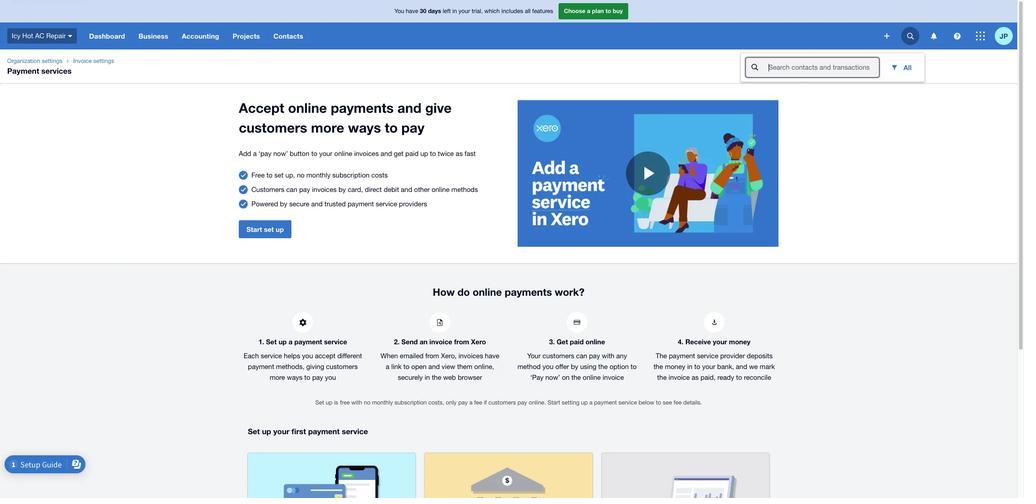 Task type: describe. For each thing, give the bounding box(es) containing it.
0 vertical spatial from
[[454, 338, 469, 346]]

browser
[[458, 374, 482, 381]]

get
[[394, 150, 404, 157]]

all button
[[884, 58, 919, 76]]

add a 'pay now' button to your online invoices and get paid up to twice as fast
[[239, 150, 476, 157]]

in inside you have 30 days left in your trial, which includes all features
[[452, 8, 457, 15]]

more inside accept online payments and give customers more ways to pay
[[311, 120, 344, 136]]

icy
[[12, 32, 20, 39]]

your
[[527, 352, 541, 360]]

up right setting
[[581, 399, 588, 406]]

online inside accept online payments and give customers more ways to pay
[[288, 100, 327, 116]]

by inside your customers can pay with any method you offer by using the option to 'pay now' on the online invoice
[[571, 363, 578, 371]]

all group
[[741, 53, 925, 82]]

to inside accept online payments and give customers more ways to pay
[[385, 120, 398, 136]]

pay inside each service helps you accept different payment methods, giving customers more ways to pay you
[[312, 374, 323, 381]]

2.
[[394, 338, 400, 346]]

deposits
[[747, 352, 773, 360]]

emailed
[[400, 352, 424, 360]]

contacts
[[274, 32, 303, 40]]

1 horizontal spatial set
[[274, 171, 284, 179]]

business button
[[132, 22, 175, 49]]

invoice inside the payment service provider deposits the money in to your bank, and we mark the invoice as paid, ready to reconcile
[[669, 374, 690, 381]]

services
[[41, 66, 72, 76]]

payment inside the payment service provider deposits the money in to your bank, and we mark the invoice as paid, ready to reconcile
[[669, 352, 695, 360]]

choose a plan to buy
[[564, 7, 623, 15]]

xero,
[[441, 352, 457, 360]]

to right button
[[311, 150, 317, 157]]

invoice
[[73, 58, 92, 64]]

add
[[239, 150, 251, 157]]

1 vertical spatial paid
[[570, 338, 584, 346]]

0 vertical spatial money
[[729, 338, 751, 346]]

pay right only
[[458, 399, 468, 406]]

days
[[428, 7, 441, 15]]

0 vertical spatial can
[[286, 186, 297, 193]]

giving
[[306, 363, 324, 371]]

dashboard
[[89, 32, 125, 40]]

a right setting
[[590, 399, 593, 406]]

payment right setting
[[594, 399, 617, 406]]

is
[[334, 399, 338, 406]]

service down the free
[[342, 427, 368, 436]]

powered by secure and trusted payment service providers
[[251, 200, 427, 208]]

mark
[[760, 363, 775, 371]]

payment down customers can pay invoices by card, direct debit and other online methods
[[348, 200, 374, 208]]

repair
[[46, 32, 66, 39]]

to right the "ready"
[[736, 374, 742, 381]]

trusted
[[325, 200, 346, 208]]

set up your first payment service
[[248, 427, 368, 436]]

pay up secure
[[299, 186, 310, 193]]

plan
[[592, 7, 604, 15]]

free
[[340, 399, 350, 406]]

1.
[[259, 338, 264, 346]]

to inside each service helps you accept different payment methods, giving customers more ways to pay you
[[304, 374, 310, 381]]

gocardless illustration image
[[442, 463, 575, 498]]

first
[[292, 427, 306, 436]]

costs
[[371, 171, 388, 179]]

up left is
[[326, 399, 333, 406]]

up left first
[[262, 427, 271, 436]]

0 horizontal spatial invoices
[[312, 186, 337, 193]]

'pay
[[259, 150, 272, 157]]

your up provider
[[713, 338, 727, 346]]

service inside each service helps you accept different payment methods, giving customers more ways to pay you
[[261, 352, 282, 360]]

set for set up your first payment service
[[248, 427, 260, 436]]

all
[[904, 63, 912, 72]]

customers
[[251, 186, 284, 193]]

2. send an invoice from xero
[[394, 338, 486, 346]]

jp
[[1000, 32, 1008, 40]]

your inside you have 30 days left in your trial, which includes all features
[[459, 8, 470, 15]]

button
[[290, 150, 310, 157]]

0 horizontal spatial monthly
[[306, 171, 331, 179]]

stripe illustration image
[[265, 463, 398, 498]]

0 vertical spatial subscription
[[332, 171, 370, 179]]

details.
[[683, 399, 702, 406]]

invoice settings link
[[70, 57, 118, 66]]

card,
[[348, 186, 363, 193]]

start set up button
[[239, 220, 292, 238]]

start inside start set up button
[[247, 225, 262, 233]]

helps
[[284, 352, 300, 360]]

organization settings link
[[4, 57, 66, 66]]

setting
[[562, 399, 580, 406]]

view
[[442, 363, 455, 371]]

to left twice
[[430, 150, 436, 157]]

accept online payments and give customers more ways to pay
[[239, 100, 452, 136]]

set for set up is free with no monthly subscription costs, only pay a fee if customers pay online. start setting up a payment service below to see fee details.
[[315, 399, 324, 406]]

a inside when emailed from xero, invoices have a link to open and view them online, securely in the web browser
[[386, 363, 390, 371]]

0 vertical spatial by
[[339, 186, 346, 193]]

banner containing jp
[[0, 0, 1018, 82]]

costs,
[[428, 399, 444, 406]]

an
[[420, 338, 428, 346]]

below
[[639, 399, 655, 406]]

fast
[[465, 150, 476, 157]]

securely
[[398, 374, 423, 381]]

and left get
[[381, 150, 392, 157]]

1 horizontal spatial svg image
[[954, 33, 961, 39]]

the inside when emailed from xero, invoices have a link to open and view them online, securely in the web browser
[[432, 374, 441, 381]]

start set up
[[247, 225, 284, 233]]

invoice settings
[[73, 58, 114, 64]]

the
[[656, 352, 667, 360]]

ways inside each service helps you accept different payment methods, giving customers more ways to pay you
[[287, 374, 303, 381]]

4.
[[678, 338, 684, 346]]

contacts button
[[267, 22, 310, 49]]

accounting button
[[175, 22, 226, 49]]

xero
[[471, 338, 486, 346]]

send
[[402, 338, 418, 346]]

providers
[[399, 200, 427, 208]]

a right add
[[253, 150, 257, 157]]

with for pay
[[602, 352, 615, 360]]

choose
[[564, 7, 586, 15]]

up,
[[285, 171, 295, 179]]

customers inside your customers can pay with any method you offer by using the option to 'pay now' on the online invoice
[[543, 352, 574, 360]]

1. set up a payment service
[[259, 338, 347, 346]]

work?
[[555, 286, 585, 298]]

trial,
[[472, 8, 483, 15]]

each service helps you accept different payment methods, giving customers more ways to pay you
[[244, 352, 362, 381]]

provider
[[720, 352, 745, 360]]

do
[[458, 286, 470, 298]]

online,
[[474, 363, 494, 371]]

each
[[244, 352, 259, 360]]

service up accept
[[324, 338, 347, 346]]

bank,
[[717, 363, 734, 371]]

2 horizontal spatial svg image
[[931, 33, 937, 39]]

0 horizontal spatial svg image
[[884, 33, 890, 39]]

have inside when emailed from xero, invoices have a link to open and view them online, securely in the web browser
[[485, 352, 499, 360]]

online inside your customers can pay with any method you offer by using the option to 'pay now' on the online invoice
[[583, 374, 601, 381]]

1 horizontal spatial you
[[325, 374, 336, 381]]

when
[[381, 352, 398, 360]]

payments inside accept online payments and give customers more ways to pay
[[331, 100, 394, 116]]

to inside when emailed from xero, invoices have a link to open and view them online, securely in the web browser
[[404, 363, 410, 371]]

payment right first
[[308, 427, 340, 436]]

now' inside your customers can pay with any method you offer by using the option to 'pay now' on the online invoice
[[546, 374, 560, 381]]

customers inside each service helps you accept different payment methods, giving customers more ways to pay you
[[326, 363, 358, 371]]

hot
[[22, 32, 33, 39]]

service down the debit
[[376, 200, 397, 208]]



Task type: locate. For each thing, give the bounding box(es) containing it.
0 horizontal spatial from
[[425, 352, 439, 360]]

accept
[[315, 352, 336, 360]]

0 vertical spatial ways
[[348, 120, 381, 136]]

online
[[288, 100, 327, 116], [334, 150, 352, 157], [432, 186, 450, 193], [473, 286, 502, 298], [586, 338, 605, 346], [583, 374, 601, 381]]

0 horizontal spatial as
[[456, 150, 463, 157]]

from left xero
[[454, 338, 469, 346]]

3.
[[549, 338, 555, 346]]

settings for organization settings
[[42, 58, 62, 64]]

1 horizontal spatial invoices
[[354, 150, 379, 157]]

open
[[411, 363, 427, 371]]

0 horizontal spatial no
[[297, 171, 305, 179]]

invoice down option
[[603, 374, 624, 381]]

0 horizontal spatial start
[[247, 225, 262, 233]]

'pay
[[530, 374, 544, 381]]

to inside banner
[[606, 7, 611, 15]]

1 vertical spatial money
[[665, 363, 685, 371]]

a up helps
[[289, 338, 293, 346]]

1 vertical spatial as
[[692, 374, 699, 381]]

1 horizontal spatial from
[[454, 338, 469, 346]]

now' left on
[[546, 374, 560, 381]]

1 horizontal spatial now'
[[546, 374, 560, 381]]

paid right "get"
[[570, 338, 584, 346]]

1 horizontal spatial paid
[[570, 338, 584, 346]]

have left 30 at the top of the page
[[406, 8, 418, 15]]

now'
[[273, 150, 288, 157], [546, 374, 560, 381]]

2 horizontal spatial svg image
[[976, 31, 985, 40]]

you left offer
[[543, 363, 554, 371]]

them
[[457, 363, 473, 371]]

ways down methods,
[[287, 374, 303, 381]]

direct
[[365, 186, 382, 193]]

left
[[443, 8, 451, 15]]

1 horizontal spatial svg image
[[907, 33, 914, 39]]

can up using
[[576, 352, 587, 360]]

1 vertical spatial monthly
[[372, 399, 393, 406]]

payments
[[331, 100, 394, 116], [505, 286, 552, 298]]

0 horizontal spatial subscription
[[332, 171, 370, 179]]

with inside your customers can pay with any method you offer by using the option to 'pay now' on the online invoice
[[602, 352, 615, 360]]

1 settings from the left
[[42, 58, 62, 64]]

1 horizontal spatial by
[[339, 186, 346, 193]]

you inside your customers can pay with any method you offer by using the option to 'pay now' on the online invoice
[[543, 363, 554, 371]]

1 vertical spatial payments
[[505, 286, 552, 298]]

customers right the if
[[489, 399, 516, 406]]

from inside when emailed from xero, invoices have a link to open and view them online, securely in the web browser
[[425, 352, 439, 360]]

ways inside accept online payments and give customers more ways to pay
[[348, 120, 381, 136]]

invoices down free to set up, no monthly subscription costs
[[312, 186, 337, 193]]

2 settings from the left
[[93, 58, 114, 64]]

set left up,
[[274, 171, 284, 179]]

your customers can pay with any method you offer by using the option to 'pay now' on the online invoice
[[518, 352, 637, 381]]

subscription
[[332, 171, 370, 179], [395, 399, 427, 406]]

0 vertical spatial more
[[311, 120, 344, 136]]

2 horizontal spatial in
[[687, 363, 693, 371]]

payment down each
[[248, 363, 274, 371]]

powered
[[251, 200, 278, 208]]

to right option
[[631, 363, 637, 371]]

0 horizontal spatial by
[[280, 200, 287, 208]]

0 horizontal spatial invoice
[[430, 338, 452, 346]]

customers up offer
[[543, 352, 574, 360]]

only
[[446, 399, 457, 406]]

1 horizontal spatial payments
[[505, 286, 552, 298]]

payment up helps
[[294, 338, 322, 346]]

and left we
[[736, 363, 747, 371]]

2 vertical spatial by
[[571, 363, 578, 371]]

0 horizontal spatial can
[[286, 186, 297, 193]]

1 vertical spatial by
[[280, 200, 287, 208]]

and inside accept online payments and give customers more ways to pay
[[398, 100, 422, 116]]

you
[[302, 352, 313, 360], [543, 363, 554, 371], [325, 374, 336, 381]]

and
[[398, 100, 422, 116], [381, 150, 392, 157], [401, 186, 412, 193], [311, 200, 323, 208], [429, 363, 440, 371], [736, 363, 747, 371]]

to left see
[[656, 399, 661, 406]]

more up add a 'pay now' button to your online invoices and get paid up to twice as fast
[[311, 120, 344, 136]]

how do online payments work?
[[433, 286, 585, 298]]

ways up add a 'pay now' button to your online invoices and get paid up to twice as fast
[[348, 120, 381, 136]]

invoice up xero,
[[430, 338, 452, 346]]

and inside the payment service provider deposits the money in to your bank, and we mark the invoice as paid, ready to reconcile
[[736, 363, 747, 371]]

twice
[[438, 150, 454, 157]]

free
[[251, 171, 265, 179]]

1 vertical spatial from
[[425, 352, 439, 360]]

money
[[729, 338, 751, 346], [665, 363, 685, 371]]

0 vertical spatial invoices
[[354, 150, 379, 157]]

in right left
[[452, 8, 457, 15]]

have inside you have 30 days left in your trial, which includes all features
[[406, 8, 418, 15]]

as inside the payment service provider deposits the money in to your bank, and we mark the invoice as paid, ready to reconcile
[[692, 374, 699, 381]]

your inside the payment service provider deposits the money in to your bank, and we mark the invoice as paid, ready to reconcile
[[702, 363, 716, 371]]

0 horizontal spatial paid
[[405, 150, 419, 157]]

1 vertical spatial no
[[364, 399, 371, 406]]

money up provider
[[729, 338, 751, 346]]

more inside each service helps you accept different payment methods, giving customers more ways to pay you
[[270, 374, 285, 381]]

0 horizontal spatial money
[[665, 363, 685, 371]]

pay inside your customers can pay with any method you offer by using the option to 'pay now' on the online invoice
[[589, 352, 600, 360]]

set
[[274, 171, 284, 179], [264, 225, 274, 233]]

features
[[532, 8, 553, 15]]

1 horizontal spatial with
[[602, 352, 615, 360]]

settings for invoice settings
[[93, 58, 114, 64]]

to inside your customers can pay with any method you offer by using the option to 'pay now' on the online invoice
[[631, 363, 637, 371]]

start right online.
[[548, 399, 560, 406]]

in down "receive"
[[687, 363, 693, 371]]

with right the free
[[351, 399, 362, 406]]

set
[[266, 338, 277, 346], [315, 399, 324, 406], [248, 427, 260, 436]]

on
[[562, 374, 570, 381]]

0 vertical spatial now'
[[273, 150, 288, 157]]

1 vertical spatial subscription
[[395, 399, 427, 406]]

fee left the if
[[474, 399, 482, 406]]

different
[[337, 352, 362, 360]]

to left buy
[[606, 7, 611, 15]]

by right offer
[[571, 363, 578, 371]]

0 vertical spatial set
[[274, 171, 284, 179]]

service down 4. receive your money
[[697, 352, 719, 360]]

0 vertical spatial in
[[452, 8, 457, 15]]

1 horizontal spatial invoice
[[603, 374, 624, 381]]

video player region
[[518, 100, 779, 247]]

can down up,
[[286, 186, 297, 193]]

online.
[[529, 399, 546, 406]]

any
[[616, 352, 627, 360]]

start down powered
[[247, 225, 262, 233]]

0 horizontal spatial svg image
[[68, 35, 73, 37]]

0 horizontal spatial with
[[351, 399, 362, 406]]

to right free
[[267, 171, 273, 179]]

2 horizontal spatial by
[[571, 363, 578, 371]]

ac
[[35, 32, 44, 39]]

to up get
[[385, 120, 398, 136]]

1 vertical spatial ways
[[287, 374, 303, 381]]

no right the free
[[364, 399, 371, 406]]

a left the if
[[470, 399, 473, 406]]

1 horizontal spatial set
[[266, 338, 277, 346]]

if
[[484, 399, 487, 406]]

see
[[663, 399, 672, 406]]

up left twice
[[420, 150, 428, 157]]

and left view
[[429, 363, 440, 371]]

your up free to set up, no monthly subscription costs
[[319, 150, 333, 157]]

2 horizontal spatial invoice
[[669, 374, 690, 381]]

navigation
[[82, 22, 878, 49]]

projects
[[233, 32, 260, 40]]

0 vertical spatial set
[[266, 338, 277, 346]]

with left any
[[602, 352, 615, 360]]

0 vertical spatial start
[[247, 225, 262, 233]]

have up online,
[[485, 352, 499, 360]]

customers down accept at the top
[[239, 120, 307, 136]]

as
[[456, 150, 463, 157], [692, 374, 699, 381]]

other
[[414, 186, 430, 193]]

1 vertical spatial start
[[548, 399, 560, 406]]

the payment service provider deposits the money in to your bank, and we mark the invoice as paid, ready to reconcile
[[654, 352, 775, 381]]

now' right ''pay'
[[273, 150, 288, 157]]

customers down different
[[326, 363, 358, 371]]

web
[[443, 374, 456, 381]]

invoice
[[430, 338, 452, 346], [603, 374, 624, 381], [669, 374, 690, 381]]

a
[[587, 7, 591, 15], [253, 150, 257, 157], [289, 338, 293, 346], [386, 363, 390, 371], [470, 399, 473, 406], [590, 399, 593, 406]]

svg image inside 'icy hot ac repair' popup button
[[68, 35, 73, 37]]

1 horizontal spatial have
[[485, 352, 499, 360]]

0 horizontal spatial have
[[406, 8, 418, 15]]

1 horizontal spatial ways
[[348, 120, 381, 136]]

your left trial,
[[459, 8, 470, 15]]

paypal illustration image
[[619, 463, 752, 498]]

settings right invoice
[[93, 58, 114, 64]]

set up is free with no monthly subscription costs, only pay a fee if customers pay online. start setting up a payment service below to see fee details.
[[315, 399, 702, 406]]

0 vertical spatial paid
[[405, 150, 419, 157]]

payment inside each service helps you accept different payment methods, giving customers more ways to pay you
[[248, 363, 274, 371]]

monthly right the free
[[372, 399, 393, 406]]

1 vertical spatial now'
[[546, 374, 560, 381]]

set left first
[[248, 427, 260, 436]]

1 horizontal spatial more
[[311, 120, 344, 136]]

1 horizontal spatial monthly
[[372, 399, 393, 406]]

method
[[518, 363, 541, 371]]

1 horizontal spatial settings
[[93, 58, 114, 64]]

2 vertical spatial in
[[425, 374, 430, 381]]

invoices up them
[[459, 352, 483, 360]]

2 fee from the left
[[674, 399, 682, 406]]

your left first
[[273, 427, 290, 436]]

2 horizontal spatial invoices
[[459, 352, 483, 360]]

pay up get
[[402, 120, 425, 136]]

money down the
[[665, 363, 685, 371]]

0 vertical spatial no
[[297, 171, 305, 179]]

set down powered
[[264, 225, 274, 233]]

30
[[420, 7, 427, 15]]

methods
[[452, 186, 478, 193]]

pay up using
[[589, 352, 600, 360]]

you up giving
[[302, 352, 313, 360]]

link
[[391, 363, 402, 371]]

invoice up see
[[669, 374, 690, 381]]

0 vertical spatial you
[[302, 352, 313, 360]]

buy
[[613, 7, 623, 15]]

pay down giving
[[312, 374, 323, 381]]

no
[[297, 171, 305, 179], [364, 399, 371, 406]]

1 vertical spatial invoices
[[312, 186, 337, 193]]

offer
[[556, 363, 569, 371]]

up up helps
[[279, 338, 287, 346]]

service inside the payment service provider deposits the money in to your bank, and we mark the invoice as paid, ready to reconcile
[[697, 352, 719, 360]]

2 vertical spatial set
[[248, 427, 260, 436]]

navigation containing dashboard
[[82, 22, 878, 49]]

can
[[286, 186, 297, 193], [576, 352, 587, 360]]

when emailed from xero, invoices have a link to open and view them online, securely in the web browser
[[381, 352, 499, 381]]

1 horizontal spatial no
[[364, 399, 371, 406]]

how
[[433, 286, 455, 298]]

and right secure
[[311, 200, 323, 208]]

1 vertical spatial can
[[576, 352, 587, 360]]

up
[[420, 150, 428, 157], [276, 225, 284, 233], [279, 338, 287, 346], [326, 399, 333, 406], [581, 399, 588, 406], [262, 427, 271, 436]]

subscription up card,
[[332, 171, 370, 179]]

1 vertical spatial in
[[687, 363, 693, 371]]

svg image
[[907, 33, 914, 39], [931, 33, 937, 39], [68, 35, 73, 37]]

1 horizontal spatial start
[[548, 399, 560, 406]]

to
[[606, 7, 611, 15], [385, 120, 398, 136], [311, 150, 317, 157], [430, 150, 436, 157], [267, 171, 273, 179], [404, 363, 410, 371], [631, 363, 637, 371], [694, 363, 700, 371], [304, 374, 310, 381], [736, 374, 742, 381], [656, 399, 661, 406]]

settings
[[42, 58, 62, 64], [93, 58, 114, 64]]

0 horizontal spatial now'
[[273, 150, 288, 157]]

the
[[598, 363, 608, 371], [654, 363, 663, 371], [432, 374, 441, 381], [572, 374, 581, 381], [657, 374, 667, 381]]

customers inside accept online payments and give customers more ways to pay
[[239, 120, 307, 136]]

invoice inside your customers can pay with any method you offer by using the option to 'pay now' on the online invoice
[[603, 374, 624, 381]]

2 horizontal spatial set
[[315, 399, 324, 406]]

organization settings
[[7, 58, 62, 64]]

set right 1.
[[266, 338, 277, 346]]

up inside button
[[276, 225, 284, 233]]

with for free
[[351, 399, 362, 406]]

none search field inside all group
[[746, 58, 879, 77]]

1 horizontal spatial subscription
[[395, 399, 427, 406]]

1 fee from the left
[[474, 399, 482, 406]]

secure
[[289, 200, 309, 208]]

invoices up costs
[[354, 150, 379, 157]]

you down accept
[[325, 374, 336, 381]]

0 vertical spatial payments
[[331, 100, 394, 116]]

to down "receive"
[[694, 363, 700, 371]]

banner
[[0, 0, 1018, 82]]

2 vertical spatial invoices
[[459, 352, 483, 360]]

1 vertical spatial have
[[485, 352, 499, 360]]

in inside the payment service provider deposits the money in to your bank, and we mark the invoice as paid, ready to reconcile
[[687, 363, 693, 371]]

customers can pay invoices by card, direct debit and other online methods
[[251, 186, 478, 193]]

svg image
[[976, 31, 985, 40], [954, 33, 961, 39], [884, 33, 890, 39]]

1 vertical spatial set
[[315, 399, 324, 406]]

your up paid,
[[702, 363, 716, 371]]

and inside when emailed from xero, invoices have a link to open and view them online, securely in the web browser
[[429, 363, 440, 371]]

pay left online.
[[518, 399, 527, 406]]

more down methods,
[[270, 374, 285, 381]]

0 horizontal spatial set
[[248, 427, 260, 436]]

0 vertical spatial monthly
[[306, 171, 331, 179]]

have
[[406, 8, 418, 15], [485, 352, 499, 360]]

set inside button
[[264, 225, 274, 233]]

up down powered
[[276, 225, 284, 233]]

0 vertical spatial as
[[456, 150, 463, 157]]

pay inside accept online payments and give customers more ways to pay
[[402, 120, 425, 136]]

a inside banner
[[587, 7, 591, 15]]

2 horizontal spatial you
[[543, 363, 554, 371]]

payment
[[7, 66, 39, 76]]

0 horizontal spatial settings
[[42, 58, 62, 64]]

settings up the services
[[42, 58, 62, 64]]

payment
[[348, 200, 374, 208], [294, 338, 322, 346], [669, 352, 695, 360], [248, 363, 274, 371], [594, 399, 617, 406], [308, 427, 340, 436]]

all
[[525, 8, 531, 15]]

fee right see
[[674, 399, 682, 406]]

None search field
[[746, 58, 879, 77]]

0 horizontal spatial ways
[[287, 374, 303, 381]]

2 vertical spatial you
[[325, 374, 336, 381]]

service
[[376, 200, 397, 208], [324, 338, 347, 346], [261, 352, 282, 360], [697, 352, 719, 360], [619, 399, 637, 406], [342, 427, 368, 436]]

in down open
[[425, 374, 430, 381]]

1 vertical spatial with
[[351, 399, 362, 406]]

1 horizontal spatial can
[[576, 352, 587, 360]]

in inside when emailed from xero, invoices have a link to open and view them online, securely in the web browser
[[425, 374, 430, 381]]

more
[[311, 120, 344, 136], [270, 374, 285, 381]]

0 horizontal spatial payments
[[331, 100, 394, 116]]

0 horizontal spatial fee
[[474, 399, 482, 406]]

accept
[[239, 100, 284, 116]]

a left the plan
[[587, 7, 591, 15]]

1 horizontal spatial money
[[729, 338, 751, 346]]

paid right get
[[405, 150, 419, 157]]

0 horizontal spatial you
[[302, 352, 313, 360]]

Search contacts and transactions search field
[[768, 59, 879, 76]]

you have 30 days left in your trial, which includes all features
[[395, 7, 553, 15]]

and left give
[[398, 100, 422, 116]]

icy hot ac repair button
[[0, 22, 82, 49]]

from down 2. send an invoice from xero
[[425, 352, 439, 360]]

1 horizontal spatial in
[[452, 8, 457, 15]]

navigation inside banner
[[82, 22, 878, 49]]

and right the debit
[[401, 186, 412, 193]]

service down 1.
[[261, 352, 282, 360]]

service left the below
[[619, 399, 637, 406]]

0 horizontal spatial set
[[264, 225, 274, 233]]

invoices inside when emailed from xero, invoices have a link to open and view them online, securely in the web browser
[[459, 352, 483, 360]]

icy hot ac repair
[[12, 32, 66, 39]]

by left secure
[[280, 200, 287, 208]]

give
[[425, 100, 452, 116]]

can inside your customers can pay with any method you offer by using the option to 'pay now' on the online invoice
[[576, 352, 587, 360]]

monthly right up,
[[306, 171, 331, 179]]

0 vertical spatial with
[[602, 352, 615, 360]]

money inside the payment service provider deposits the money in to your bank, and we mark the invoice as paid, ready to reconcile
[[665, 363, 685, 371]]

accounting
[[182, 32, 219, 40]]

as left fast
[[456, 150, 463, 157]]

we
[[749, 363, 758, 371]]

option
[[610, 363, 629, 371]]

set left is
[[315, 399, 324, 406]]

1 vertical spatial you
[[543, 363, 554, 371]]

payment services
[[7, 66, 72, 76]]

with
[[602, 352, 615, 360], [351, 399, 362, 406]]

payment down 4.
[[669, 352, 695, 360]]



Task type: vqa. For each thing, say whether or not it's contained in the screenshot.
svg icon within the ICY HOT AC REPAIR popup button
yes



